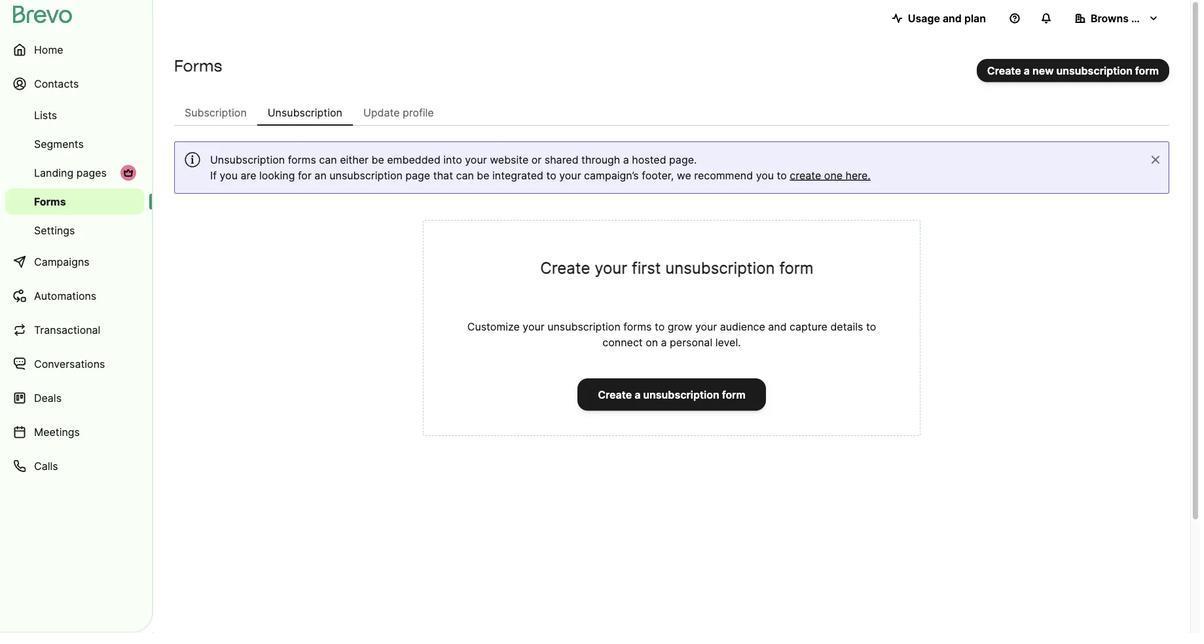 Task type: describe. For each thing, give the bounding box(es) containing it.
contacts link
[[5, 68, 144, 100]]

lists link
[[5, 102, 144, 128]]

capture
[[790, 320, 828, 333]]

usage
[[908, 12, 940, 25]]

one
[[824, 169, 843, 182]]

lists
[[34, 109, 57, 121]]

0 vertical spatial can
[[319, 153, 337, 166]]

calls
[[34, 460, 58, 472]]

connect
[[603, 336, 643, 349]]

automations
[[34, 289, 96, 302]]

pages
[[76, 166, 107, 179]]

enterprise
[[1132, 12, 1184, 25]]

create a new unsubscription form link
[[977, 59, 1170, 82]]

a inside unsubscription forms can either be embedded into your website or shared through a hosted page. if you are looking for an unsubscription page that can be integrated to your campaign's footer, we recommend you to create one here.
[[623, 153, 629, 166]]

subscription
[[185, 106, 247, 119]]

a down connect
[[635, 388, 641, 401]]

we
[[677, 169, 691, 182]]

embedded
[[387, 153, 441, 166]]

subscription link
[[174, 100, 257, 126]]

usage and plan
[[908, 12, 986, 25]]

a left "new"
[[1024, 64, 1030, 77]]

create for create a unsubscription form
[[598, 388, 632, 401]]

usage and plan button
[[882, 5, 997, 31]]

home link
[[5, 34, 144, 65]]

automations link
[[5, 280, 144, 312]]

an
[[315, 169, 327, 182]]

browns
[[1091, 12, 1129, 25]]

hosted
[[632, 153, 666, 166]]

segments
[[34, 138, 84, 150]]

landing
[[34, 166, 73, 179]]

landing pages link
[[5, 160, 144, 186]]

meetings
[[34, 426, 80, 438]]

2 vertical spatial form
[[722, 388, 746, 401]]

to right details
[[866, 320, 876, 333]]

form for create a new unsubscription form
[[1135, 64, 1159, 77]]

deals
[[34, 392, 62, 404]]

page
[[406, 169, 430, 182]]

create
[[790, 169, 821, 182]]

browns enterprise button
[[1065, 5, 1184, 31]]

create a unsubscription form
[[598, 388, 746, 401]]

your left "first"
[[595, 258, 628, 277]]

create for create a new unsubscription form
[[987, 64, 1021, 77]]

unsubscription down personal
[[643, 388, 720, 401]]

and inside customize your unsubscription forms to grow your audience and capture details to connect on a personal level.
[[768, 320, 787, 333]]

forms inside unsubscription forms can either be embedded into your website or shared through a hosted page. if you are looking for an unsubscription page that can be integrated to your campaign's footer, we recommend you to create one here.
[[288, 153, 316, 166]]

first
[[632, 258, 661, 277]]

create one here. link
[[790, 169, 871, 182]]

through
[[582, 153, 620, 166]]

your down shared
[[559, 169, 581, 182]]

create for create your first unsubscription form
[[540, 258, 590, 277]]

your right into
[[465, 153, 487, 166]]

customize your unsubscription forms to grow your audience and capture details to connect on a personal level.
[[467, 320, 876, 349]]

for
[[298, 169, 312, 182]]

unsubscription for unsubscription forms can either be embedded into your website or shared through a hosted page. if you are looking for an unsubscription page that can be integrated to your campaign's footer, we recommend you to create one here.
[[210, 153, 285, 166]]

website
[[490, 153, 529, 166]]

0 horizontal spatial be
[[372, 153, 384, 166]]

forms link
[[5, 189, 144, 215]]

1 vertical spatial forms
[[34, 195, 66, 208]]

shared
[[545, 153, 579, 166]]

level.
[[716, 336, 741, 349]]

page.
[[669, 153, 697, 166]]

unsubscription link
[[257, 100, 353, 126]]

to up on
[[655, 320, 665, 333]]

your up personal
[[695, 320, 717, 333]]

transactional
[[34, 324, 100, 336]]

calls link
[[5, 451, 144, 482]]



Task type: vqa. For each thing, say whether or not it's contained in the screenshot.
1 inside cell
no



Task type: locate. For each thing, give the bounding box(es) containing it.
unsubscription
[[1057, 64, 1133, 77], [330, 169, 403, 182], [666, 258, 775, 277], [548, 320, 621, 333], [643, 388, 720, 401]]

can down into
[[456, 169, 474, 182]]

footer,
[[642, 169, 674, 182]]

browns enterprise
[[1091, 12, 1184, 25]]

unsubscription for unsubscription
[[268, 106, 342, 119]]

1 horizontal spatial you
[[756, 169, 774, 182]]

unsubscription inside unsubscription forms can either be embedded into your website or shared through a hosted page. if you are looking for an unsubscription page that can be integrated to your campaign's footer, we recommend you to create one here.
[[210, 153, 285, 166]]

left___rvooi image
[[123, 168, 134, 178]]

create your first unsubscription form
[[540, 258, 814, 277]]

segments link
[[5, 131, 144, 157]]

1 vertical spatial forms
[[624, 320, 652, 333]]

2 horizontal spatial create
[[987, 64, 1021, 77]]

a up campaign's
[[623, 153, 629, 166]]

transactional link
[[5, 314, 144, 346]]

1 vertical spatial create
[[540, 258, 590, 277]]

forms up on
[[624, 320, 652, 333]]

unsubscription right "new"
[[1057, 64, 1133, 77]]

your right customize
[[523, 320, 545, 333]]

form down browns enterprise
[[1135, 64, 1159, 77]]

landing pages
[[34, 166, 107, 179]]

into
[[444, 153, 462, 166]]

campaigns link
[[5, 246, 144, 278]]

unsubscription down either
[[330, 169, 403, 182]]

1 vertical spatial and
[[768, 320, 787, 333]]

1 you from the left
[[220, 169, 238, 182]]

0 vertical spatial and
[[943, 12, 962, 25]]

0 vertical spatial create
[[987, 64, 1021, 77]]

settings
[[34, 224, 75, 237]]

unsubscription inside customize your unsubscription forms to grow your audience and capture details to connect on a personal level.
[[548, 320, 621, 333]]

1 horizontal spatial form
[[780, 258, 814, 277]]

and left the "capture"
[[768, 320, 787, 333]]

form down level.
[[722, 388, 746, 401]]

1 horizontal spatial be
[[477, 169, 490, 182]]

0 vertical spatial be
[[372, 153, 384, 166]]

1 vertical spatial can
[[456, 169, 474, 182]]

forms
[[174, 56, 222, 75], [34, 195, 66, 208]]

0 horizontal spatial you
[[220, 169, 238, 182]]

details
[[831, 320, 863, 333]]

0 horizontal spatial forms
[[288, 153, 316, 166]]

forms down landing
[[34, 195, 66, 208]]

recommend
[[694, 169, 753, 182]]

update profile
[[363, 106, 434, 119]]

here.
[[846, 169, 871, 182]]

to
[[546, 169, 556, 182], [777, 169, 787, 182], [655, 320, 665, 333], [866, 320, 876, 333]]

0 horizontal spatial form
[[722, 388, 746, 401]]

0 horizontal spatial and
[[768, 320, 787, 333]]

to down shared
[[546, 169, 556, 182]]

be
[[372, 153, 384, 166], [477, 169, 490, 182]]

0 vertical spatial form
[[1135, 64, 1159, 77]]

forms
[[288, 153, 316, 166], [624, 320, 652, 333]]

a inside customize your unsubscription forms to grow your audience and capture details to connect on a personal level.
[[661, 336, 667, 349]]

update
[[363, 106, 400, 119]]

conversations link
[[5, 348, 144, 380]]

audience
[[720, 320, 765, 333]]

settings link
[[5, 217, 144, 244]]

unsubscription
[[268, 106, 342, 119], [210, 153, 285, 166]]

1 vertical spatial form
[[780, 258, 814, 277]]

unsubscription up audience
[[666, 258, 775, 277]]

unsubscription up are
[[210, 153, 285, 166]]

home
[[34, 43, 63, 56]]

a right on
[[661, 336, 667, 349]]

0 horizontal spatial create
[[540, 258, 590, 277]]

plan
[[965, 12, 986, 25]]

form up the "capture"
[[780, 258, 814, 277]]

0 vertical spatial unsubscription
[[268, 106, 342, 119]]

on
[[646, 336, 658, 349]]

can
[[319, 153, 337, 166], [456, 169, 474, 182]]

meetings link
[[5, 416, 144, 448]]

0 horizontal spatial forms
[[34, 195, 66, 208]]

you
[[220, 169, 238, 182], [756, 169, 774, 182]]

campaigns
[[34, 255, 89, 268]]

create
[[987, 64, 1021, 77], [540, 258, 590, 277], [598, 388, 632, 401]]

a
[[1024, 64, 1030, 77], [623, 153, 629, 166], [661, 336, 667, 349], [635, 388, 641, 401]]

your
[[465, 153, 487, 166], [559, 169, 581, 182], [595, 258, 628, 277], [523, 320, 545, 333], [695, 320, 717, 333]]

either
[[340, 153, 369, 166]]

1 vertical spatial be
[[477, 169, 490, 182]]

unsubscription inside unsubscription forms can either be embedded into your website or shared through a hosted page. if you are looking for an unsubscription page that can be integrated to your campaign's footer, we recommend you to create one here.
[[330, 169, 403, 182]]

0 horizontal spatial can
[[319, 153, 337, 166]]

1 horizontal spatial forms
[[624, 320, 652, 333]]

unsubscription forms can either be embedded into your website or shared through a hosted page. if you are looking for an unsubscription page that can be integrated to your campaign's footer, we recommend you to create one here.
[[210, 153, 871, 182]]

form for create your first unsubscription form
[[780, 258, 814, 277]]

conversations
[[34, 358, 105, 370]]

or
[[532, 153, 542, 166]]

update profile link
[[353, 100, 444, 126]]

profile
[[403, 106, 434, 119]]

to left create
[[777, 169, 787, 182]]

0 vertical spatial forms
[[288, 153, 316, 166]]

1 horizontal spatial create
[[598, 388, 632, 401]]

form
[[1135, 64, 1159, 77], [780, 258, 814, 277], [722, 388, 746, 401]]

forms inside customize your unsubscription forms to grow your audience and capture details to connect on a personal level.
[[624, 320, 652, 333]]

2 you from the left
[[756, 169, 774, 182]]

looking
[[259, 169, 295, 182]]

you left create
[[756, 169, 774, 182]]

be right either
[[372, 153, 384, 166]]

0 vertical spatial forms
[[174, 56, 222, 75]]

grow
[[668, 320, 692, 333]]

1 horizontal spatial can
[[456, 169, 474, 182]]

that
[[433, 169, 453, 182]]

unsubscription up for
[[268, 106, 342, 119]]

campaign's
[[584, 169, 639, 182]]

2 horizontal spatial form
[[1135, 64, 1159, 77]]

you right if
[[220, 169, 238, 182]]

1 vertical spatial unsubscription
[[210, 153, 285, 166]]

2 vertical spatial create
[[598, 388, 632, 401]]

can up an
[[319, 153, 337, 166]]

create a new unsubscription form
[[987, 64, 1159, 77]]

and inside button
[[943, 12, 962, 25]]

personal
[[670, 336, 713, 349]]

1 horizontal spatial and
[[943, 12, 962, 25]]

are
[[241, 169, 256, 182]]

integrated
[[492, 169, 543, 182]]

1 horizontal spatial forms
[[174, 56, 222, 75]]

and
[[943, 12, 962, 25], [768, 320, 787, 333]]

unsubscription up connect
[[548, 320, 621, 333]]

create a unsubscription form link
[[578, 379, 766, 411]]

contacts
[[34, 77, 79, 90]]

forms up for
[[288, 153, 316, 166]]

and left plan
[[943, 12, 962, 25]]

customize
[[467, 320, 520, 333]]

deals link
[[5, 382, 144, 414]]

forms up "subscription"
[[174, 56, 222, 75]]

new
[[1033, 64, 1054, 77]]

if
[[210, 169, 217, 182]]

be left integrated
[[477, 169, 490, 182]]



